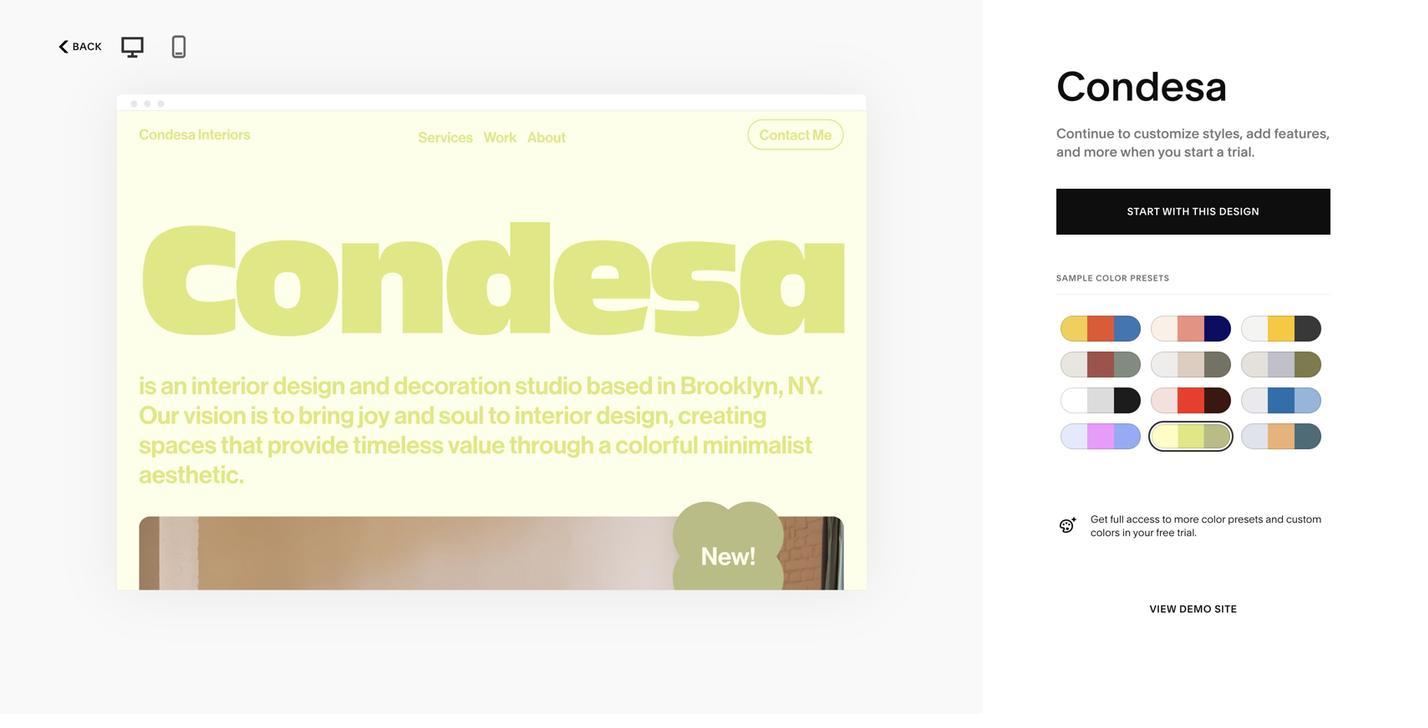 Task type: locate. For each thing, give the bounding box(es) containing it.
0 vertical spatial design
[[254, 98, 293, 112]]

and
[[1057, 144, 1081, 160], [1266, 514, 1284, 526]]

profits
[[507, 123, 541, 138]]

trial. inside get full access to more color presets and custom colors in your free trial.
[[1178, 527, 1197, 539]]

0 vertical spatial more
[[1084, 144, 1118, 160]]

online store
[[64, 47, 132, 61]]

design right this
[[1220, 206, 1260, 218]]

to up the 'free'
[[1163, 514, 1172, 526]]

more up the 'free'
[[1174, 514, 1200, 526]]

demo
[[1180, 604, 1212, 616]]

services up business
[[471, 73, 518, 87]]

and inside continue to customize styles, add features, and more when you start a trial.
[[1057, 144, 1081, 160]]

1 horizontal spatial services
[[471, 73, 518, 87]]

home & decor link
[[754, 48, 852, 62]]

animals
[[804, 73, 849, 87]]

0 horizontal spatial trial.
[[1178, 527, 1197, 539]]

courses
[[64, 198, 110, 212]]

0 horizontal spatial design
[[254, 98, 293, 112]]

fitness link
[[754, 98, 810, 112]]

0 vertical spatial and
[[1057, 144, 1081, 160]]

& left non-
[[468, 123, 476, 138]]

travel link
[[578, 48, 627, 62]]

when
[[1121, 144, 1155, 160]]

start
[[1185, 144, 1214, 160]]

all templates link
[[225, 73, 315, 87]]

custom
[[1287, 514, 1322, 526]]

decor
[[801, 48, 835, 62]]

1 vertical spatial and
[[1266, 514, 1284, 526]]

community & non-profits link
[[401, 123, 558, 138]]

1 horizontal spatial to
[[1163, 514, 1172, 526]]

free
[[1157, 527, 1175, 539]]

in
[[1123, 527, 1131, 539]]

to up the when
[[1118, 125, 1131, 142]]

nature & animals
[[754, 73, 849, 87]]

0 horizontal spatial more
[[1084, 144, 1118, 160]]

trial. right the 'free'
[[1178, 527, 1197, 539]]

1 horizontal spatial design
[[1220, 206, 1260, 218]]

a
[[1217, 144, 1225, 160]]

more down continue
[[1084, 144, 1118, 160]]

and right presets
[[1266, 514, 1284, 526]]

get
[[1091, 514, 1108, 526]]

services
[[471, 73, 518, 87], [64, 223, 111, 237]]

&
[[791, 48, 798, 62], [794, 73, 802, 87], [244, 98, 252, 112], [615, 98, 623, 112], [468, 123, 476, 138]]

photography
[[225, 123, 296, 138]]

1 horizontal spatial and
[[1266, 514, 1284, 526]]

local business link
[[401, 98, 500, 112]]

trial.
[[1228, 144, 1255, 160], [1178, 527, 1197, 539]]

local business
[[401, 98, 483, 112]]

art & design
[[225, 98, 293, 112]]

& for decor
[[791, 48, 798, 62]]

sample color presets
[[1057, 273, 1170, 283]]

& right art
[[244, 98, 252, 112]]

professional
[[401, 73, 468, 87]]

1 vertical spatial design
[[1220, 206, 1260, 218]]

preview template on a mobile device image
[[166, 34, 191, 59]]

nature & animals link
[[754, 73, 865, 87]]

page
[[91, 173, 119, 187]]

selene image
[[506, 98, 898, 621]]

fitness
[[754, 98, 793, 112]]

add
[[1247, 125, 1271, 142]]

0 horizontal spatial to
[[1118, 125, 1131, 142]]

professional services link
[[401, 73, 535, 87]]

more
[[1084, 144, 1118, 160], [1174, 514, 1200, 526]]

access
[[1127, 514, 1160, 526]]

& right nature
[[794, 73, 802, 87]]

1 vertical spatial more
[[1174, 514, 1200, 526]]

0 vertical spatial services
[[471, 73, 518, 87]]

view demo site
[[1150, 604, 1238, 616]]

0 vertical spatial trial.
[[1228, 144, 1255, 160]]

home & decor
[[754, 48, 835, 62]]

1 horizontal spatial more
[[1174, 514, 1200, 526]]

condesa image
[[57, 98, 449, 621]]

services down courses
[[64, 223, 111, 237]]

media & podcasts
[[578, 98, 676, 112]]

start with this design button
[[1057, 189, 1331, 235]]

0 horizontal spatial services
[[64, 223, 111, 237]]

1 vertical spatial trial.
[[1178, 527, 1197, 539]]

condesa
[[1057, 62, 1228, 111]]

all templates
[[225, 73, 299, 87]]

1 horizontal spatial trial.
[[1228, 144, 1255, 160]]

memberships
[[64, 97, 141, 112]]

rotate
[[954, 639, 1005, 655]]

non-
[[479, 123, 507, 138]]

more inside get full access to more color presets and custom colors in your free trial.
[[1174, 514, 1200, 526]]

nature
[[754, 73, 791, 87]]

& right home
[[791, 48, 798, 62]]

0 horizontal spatial and
[[1057, 144, 1081, 160]]

& for animals
[[794, 73, 802, 87]]

to
[[1118, 125, 1131, 142], [1163, 514, 1172, 526]]

art & design link
[[225, 98, 310, 112]]

continue to customize styles, add features, and more when you start a trial.
[[1057, 125, 1330, 160]]

0 vertical spatial to
[[1118, 125, 1131, 142]]

1 vertical spatial services
[[64, 223, 111, 237]]

store
[[103, 47, 132, 61]]

design down all templates link
[[254, 98, 293, 112]]

start with this design
[[1128, 206, 1260, 218]]

design
[[254, 98, 293, 112], [1220, 206, 1260, 218]]

view
[[1150, 604, 1177, 616]]

site
[[1215, 604, 1238, 616]]

back button
[[49, 28, 107, 65]]

selene
[[505, 639, 555, 655]]

restaurants link
[[578, 73, 659, 87]]

community & non-profits
[[401, 123, 541, 138]]

to inside continue to customize styles, add features, and more when you start a trial.
[[1118, 125, 1131, 142]]

presets
[[1131, 273, 1170, 283]]

1 vertical spatial to
[[1163, 514, 1172, 526]]

local
[[401, 98, 431, 112]]

designs
[[287, 48, 332, 62]]

scheduling
[[64, 148, 127, 162]]

& right media
[[615, 98, 623, 112]]

trial. right a
[[1228, 144, 1255, 160]]

and down continue
[[1057, 144, 1081, 160]]



Task type: vqa. For each thing, say whether or not it's contained in the screenshot.
SELL YOUR CONTENT WITH A MEMBERSHIP SITE main content
no



Task type: describe. For each thing, give the bounding box(es) containing it.
color
[[1202, 514, 1226, 526]]

view demo site link
[[1057, 587, 1331, 633]]

templates
[[241, 73, 299, 87]]

media
[[578, 98, 612, 112]]

community
[[401, 123, 465, 138]]

preview of building your own template image
[[702, 0, 1348, 15]]

get full access to more color presets and custom colors in your free trial.
[[1091, 514, 1322, 539]]

full
[[1111, 514, 1124, 526]]

presets
[[1228, 514, 1264, 526]]

color
[[1096, 273, 1128, 283]]

rotate image
[[955, 98, 1348, 621]]

business
[[434, 98, 483, 112]]

design inside button
[[1220, 206, 1260, 218]]

photography link
[[225, 123, 312, 138]]

fashion link
[[401, 48, 461, 62]]

all
[[225, 73, 239, 87]]

art
[[225, 98, 241, 112]]

popular
[[242, 48, 285, 62]]

your
[[1133, 527, 1154, 539]]

sample
[[1057, 273, 1094, 283]]

& for podcasts
[[615, 98, 623, 112]]

trial. inside continue to customize styles, add features, and more when you start a trial.
[[1228, 144, 1255, 160]]

restaurants
[[578, 73, 643, 87]]

podcasts
[[626, 98, 676, 112]]

fashion
[[401, 48, 444, 62]]

back
[[73, 41, 102, 53]]

online
[[64, 47, 101, 61]]

this
[[1193, 206, 1217, 218]]

& for design
[[244, 98, 252, 112]]

portfolio
[[64, 72, 110, 87]]

& for non-
[[468, 123, 476, 138]]

popular designs link
[[225, 48, 332, 62]]

colors
[[1091, 527, 1120, 539]]

professional services
[[401, 73, 518, 87]]

travel
[[578, 48, 610, 62]]

more inside continue to customize styles, add features, and more when you start a trial.
[[1084, 144, 1118, 160]]

preview template on a desktop device image
[[115, 33, 150, 60]]

blog
[[64, 122, 90, 137]]

styles,
[[1203, 125, 1244, 142]]

start
[[1128, 206, 1160, 218]]

and inside get full access to more color presets and custom colors in your free trial.
[[1266, 514, 1284, 526]]

you
[[1158, 144, 1182, 160]]

with
[[1163, 206, 1190, 218]]

one page
[[64, 173, 119, 187]]

continue
[[1057, 125, 1115, 142]]

to inside get full access to more color presets and custom colors in your free trial.
[[1163, 514, 1172, 526]]

home
[[754, 48, 788, 62]]

customize
[[1134, 125, 1200, 142]]

one
[[64, 173, 88, 187]]

features,
[[1275, 125, 1330, 142]]

popular designs
[[242, 48, 332, 62]]

media & podcasts link
[[578, 98, 693, 112]]



